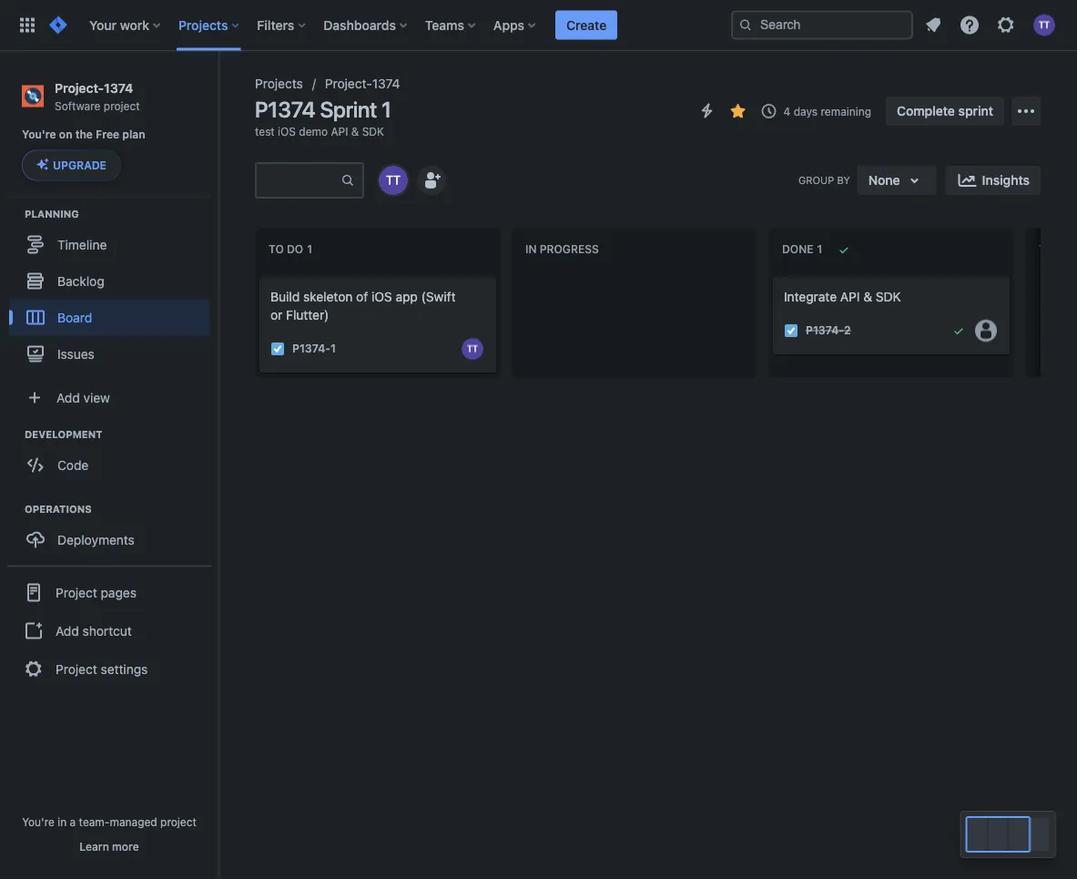 Task type: describe. For each thing, give the bounding box(es) containing it.
progress
[[540, 243, 599, 256]]

group
[[799, 174, 835, 186]]

planning
[[25, 208, 79, 219]]

project-1374 link
[[325, 73, 400, 95]]

project-1374
[[325, 76, 400, 91]]

upgrade button
[[23, 151, 120, 180]]

code
[[57, 457, 89, 472]]

pages
[[101, 585, 137, 600]]

apps
[[494, 17, 525, 32]]

learn more button
[[80, 839, 139, 854]]

operations
[[25, 503, 92, 515]]

Search this board text field
[[257, 164, 341, 197]]

project- for project-1374 software project
[[55, 80, 104, 95]]

board link
[[9, 299, 210, 336]]

managed
[[110, 815, 157, 828]]

issues
[[57, 346, 95, 361]]

projects button
[[173, 10, 246, 40]]

create button
[[556, 10, 618, 40]]

more
[[112, 840, 139, 853]]

insights button
[[946, 166, 1041, 195]]

appswitcher icon image
[[16, 14, 38, 36]]

add view button
[[11, 379, 208, 416]]

issues link
[[9, 336, 210, 372]]

group by
[[799, 174, 851, 186]]

view
[[83, 390, 110, 405]]

to
[[269, 243, 284, 256]]

none
[[869, 173, 901, 188]]

p1374
[[255, 97, 316, 122]]

p1374-2 link
[[806, 323, 851, 338]]

unassigned image
[[976, 320, 997, 341]]

group containing project pages
[[7, 565, 211, 694]]

in progress
[[526, 243, 599, 256]]

help image
[[959, 14, 981, 36]]

sprint
[[320, 97, 377, 122]]

planning image
[[3, 203, 25, 224]]

build
[[271, 289, 300, 304]]

none button
[[858, 166, 937, 195]]

sprint
[[959, 103, 994, 118]]

development group
[[9, 427, 218, 489]]

dashboards
[[324, 17, 396, 32]]

p1374- for integrate
[[806, 324, 844, 337]]

projects for projects dropdown button
[[179, 17, 228, 32]]

task image
[[271, 341, 285, 356]]

project pages
[[56, 585, 137, 600]]

p1374-2
[[806, 324, 851, 337]]

backlog link
[[9, 263, 210, 299]]

deployments link
[[9, 521, 210, 558]]

2
[[844, 324, 851, 337]]

teams button
[[420, 10, 483, 40]]

operations image
[[3, 498, 25, 520]]

by
[[838, 174, 851, 186]]

project for project pages
[[56, 585, 97, 600]]

of
[[356, 289, 368, 304]]

plan
[[122, 128, 145, 141]]

p1374 sprint 1 test ios demo api & sdk
[[255, 97, 392, 138]]

do
[[287, 243, 303, 256]]

Search field
[[731, 10, 914, 40]]

on
[[59, 128, 72, 141]]

sidebar navigation image
[[199, 73, 239, 109]]

add for add view
[[56, 390, 80, 405]]

you're in a team-managed project
[[22, 815, 197, 828]]

search image
[[739, 18, 753, 32]]

4
[[784, 105, 791, 118]]

ios inside p1374 sprint 1 test ios demo api & sdk
[[278, 125, 296, 138]]

& inside p1374 sprint 1 test ios demo api & sdk
[[351, 125, 359, 138]]

p1374- for build
[[292, 342, 331, 355]]

project- for project-1374
[[325, 76, 372, 91]]

your work
[[89, 17, 149, 32]]

you're on the free plan
[[22, 128, 145, 141]]

1 horizontal spatial &
[[864, 289, 873, 304]]

or
[[271, 307, 283, 322]]

your profile and settings image
[[1034, 14, 1056, 36]]

primary element
[[11, 0, 731, 51]]

project settings link
[[7, 649, 211, 689]]

dashboards button
[[318, 10, 414, 40]]

to do element
[[269, 243, 316, 256]]

add shortcut
[[56, 623, 132, 638]]

done
[[783, 243, 814, 256]]

1 horizontal spatial project
[[160, 815, 197, 828]]

insights image
[[957, 169, 979, 191]]

team-
[[79, 815, 110, 828]]

sdk inside p1374 sprint 1 test ios demo api & sdk
[[362, 125, 384, 138]]

timeline
[[57, 237, 107, 252]]

free
[[96, 128, 119, 141]]

teams
[[425, 17, 465, 32]]

1 inside p1374 sprint 1 test ios demo api & sdk
[[382, 97, 392, 122]]

add for add shortcut
[[56, 623, 79, 638]]

insights
[[983, 173, 1030, 188]]

development image
[[3, 423, 25, 445]]

terry turtle image
[[379, 166, 408, 195]]



Task type: vqa. For each thing, say whether or not it's contained in the screenshot.
"None"
yes



Task type: locate. For each thing, give the bounding box(es) containing it.
0 vertical spatial 1
[[382, 97, 392, 122]]

p1374-1
[[292, 342, 336, 355]]

project
[[104, 99, 140, 112], [160, 815, 197, 828]]

task image
[[784, 323, 799, 338]]

remaining
[[821, 105, 872, 118]]

project for project settings
[[56, 661, 97, 676]]

board
[[57, 310, 92, 325]]

add left view
[[56, 390, 80, 405]]

sdk
[[362, 125, 384, 138], [876, 289, 902, 304]]

integrate api & sdk
[[784, 289, 902, 304]]

projects up sidebar navigation image
[[179, 17, 228, 32]]

complete sprint
[[897, 103, 994, 118]]

1 project from the top
[[56, 585, 97, 600]]

project settings
[[56, 661, 148, 676]]

& down 'sprint'
[[351, 125, 359, 138]]

your work button
[[84, 10, 168, 40]]

add shortcut button
[[7, 612, 211, 649]]

p1374- right task icon
[[806, 324, 844, 337]]

0 horizontal spatial sdk
[[362, 125, 384, 138]]

project- up 'sprint'
[[325, 76, 372, 91]]

1 horizontal spatial 1374
[[372, 76, 400, 91]]

timeline link
[[9, 226, 210, 263]]

1 horizontal spatial sdk
[[876, 289, 902, 304]]

test ios demo api & sdk element
[[255, 124, 384, 138]]

1374
[[372, 76, 400, 91], [104, 80, 133, 95]]

banner
[[0, 0, 1078, 51]]

project
[[56, 585, 97, 600], [56, 661, 97, 676]]

upgrade
[[53, 159, 107, 172]]

jira software image
[[47, 14, 69, 36], [47, 14, 69, 36]]

you're for you're in a team-managed project
[[22, 815, 55, 828]]

p1374-1 link
[[292, 341, 336, 357]]

0 vertical spatial project
[[104, 99, 140, 112]]

you're left in
[[22, 815, 55, 828]]

filters
[[257, 17, 295, 32]]

projects
[[179, 17, 228, 32], [255, 76, 303, 91]]

0 horizontal spatial project
[[104, 99, 140, 112]]

add inside dropdown button
[[56, 390, 80, 405]]

planning group
[[9, 206, 218, 377]]

0 horizontal spatial &
[[351, 125, 359, 138]]

0 vertical spatial &
[[351, 125, 359, 138]]

1 vertical spatial p1374-
[[292, 342, 331, 355]]

project up add shortcut
[[56, 585, 97, 600]]

(swift
[[421, 289, 456, 304]]

demo
[[299, 125, 328, 138]]

project- inside 'project-1374 software project'
[[55, 80, 104, 95]]

4 days remaining image
[[758, 100, 780, 122]]

1 horizontal spatial projects
[[255, 76, 303, 91]]

more image
[[1016, 100, 1038, 122]]

banner containing your work
[[0, 0, 1078, 51]]

api
[[331, 125, 348, 138], [841, 289, 860, 304]]

add view
[[56, 390, 110, 405]]

add left shortcut
[[56, 623, 79, 638]]

learn more
[[80, 840, 139, 853]]

2 project from the top
[[56, 661, 97, 676]]

complete
[[897, 103, 956, 118]]

ios
[[278, 125, 296, 138], [372, 289, 392, 304]]

projects up p1374
[[255, 76, 303, 91]]

1 down project-1374 link
[[382, 97, 392, 122]]

star p1374 board image
[[727, 100, 749, 122]]

test
[[255, 125, 275, 138]]

done image
[[952, 323, 967, 338]]

code link
[[9, 447, 210, 483]]

ios right of
[[372, 289, 392, 304]]

the
[[75, 128, 93, 141]]

integrate
[[784, 289, 837, 304]]

1 horizontal spatial ios
[[372, 289, 392, 304]]

settings
[[101, 661, 148, 676]]

0 horizontal spatial ios
[[278, 125, 296, 138]]

api down 'sprint'
[[331, 125, 348, 138]]

project pages link
[[7, 572, 211, 612]]

project right the managed
[[160, 815, 197, 828]]

done image
[[952, 323, 967, 338]]

you're
[[22, 128, 56, 141], [22, 815, 55, 828]]

1374 for project-1374 software project
[[104, 80, 133, 95]]

add people image
[[421, 169, 443, 191]]

project-1374 software project
[[55, 80, 140, 112]]

to do
[[269, 243, 303, 256]]

in
[[526, 243, 537, 256]]

0 horizontal spatial project-
[[55, 80, 104, 95]]

software
[[55, 99, 101, 112]]

1 vertical spatial project
[[56, 661, 97, 676]]

4 days remaining
[[784, 105, 872, 118]]

0 vertical spatial you're
[[22, 128, 56, 141]]

0 vertical spatial sdk
[[362, 125, 384, 138]]

1 vertical spatial you're
[[22, 815, 55, 828]]

1 horizontal spatial p1374-
[[806, 324, 844, 337]]

1 vertical spatial projects
[[255, 76, 303, 91]]

0 vertical spatial projects
[[179, 17, 228, 32]]

automations menu button icon image
[[697, 100, 718, 122]]

flutter)
[[286, 307, 329, 322]]

2 you're from the top
[[22, 815, 55, 828]]

1 vertical spatial &
[[864, 289, 873, 304]]

1 horizontal spatial 1
[[382, 97, 392, 122]]

skeleton
[[303, 289, 353, 304]]

0 horizontal spatial api
[[331, 125, 348, 138]]

1 vertical spatial 1
[[331, 342, 336, 355]]

your
[[89, 17, 117, 32]]

1 horizontal spatial api
[[841, 289, 860, 304]]

ios inside the build skeleton of ios app (swift or flutter)
[[372, 289, 392, 304]]

1374 inside 'project-1374 software project'
[[104, 80, 133, 95]]

operations group
[[9, 501, 218, 563]]

work
[[120, 17, 149, 32]]

1 vertical spatial add
[[56, 623, 79, 638]]

group
[[7, 565, 211, 694]]

projects for projects link
[[255, 76, 303, 91]]

0 vertical spatial add
[[56, 390, 80, 405]]

1 vertical spatial ios
[[372, 289, 392, 304]]

p1374-
[[806, 324, 844, 337], [292, 342, 331, 355]]

ios down p1374
[[278, 125, 296, 138]]

0 horizontal spatial 1
[[331, 342, 336, 355]]

& right integrate
[[864, 289, 873, 304]]

build skeleton of ios app (swift or flutter)
[[271, 289, 456, 322]]

create
[[567, 17, 607, 32]]

1 vertical spatial api
[[841, 289, 860, 304]]

0 horizontal spatial p1374-
[[292, 342, 331, 355]]

learn
[[80, 840, 109, 853]]

1 horizontal spatial project-
[[325, 76, 372, 91]]

backlog
[[57, 273, 104, 288]]

assignee: terry turtle image
[[462, 338, 484, 360]]

1 you're from the top
[[22, 128, 56, 141]]

project up plan
[[104, 99, 140, 112]]

projects link
[[255, 73, 303, 95]]

1
[[382, 97, 392, 122], [331, 342, 336, 355]]

project- up software
[[55, 80, 104, 95]]

shortcut
[[82, 623, 132, 638]]

1 vertical spatial sdk
[[876, 289, 902, 304]]

done element
[[783, 243, 826, 256]]

add inside button
[[56, 623, 79, 638]]

settings image
[[996, 14, 1018, 36]]

notifications image
[[923, 14, 945, 36]]

apps button
[[488, 10, 543, 40]]

you're for you're on the free plan
[[22, 128, 56, 141]]

test
[[1039, 243, 1067, 256]]

1 down the skeleton
[[331, 342, 336, 355]]

a
[[70, 815, 76, 828]]

1374 up 'sprint'
[[372, 76, 400, 91]]

1374 for project-1374
[[372, 76, 400, 91]]

projects inside dropdown button
[[179, 17, 228, 32]]

0 vertical spatial project
[[56, 585, 97, 600]]

project down add shortcut
[[56, 661, 97, 676]]

api inside p1374 sprint 1 test ios demo api & sdk
[[331, 125, 348, 138]]

1374 up free
[[104, 80, 133, 95]]

deployments
[[57, 532, 135, 547]]

add
[[56, 390, 80, 405], [56, 623, 79, 638]]

0 horizontal spatial 1374
[[104, 80, 133, 95]]

0 vertical spatial ios
[[278, 125, 296, 138]]

1 vertical spatial project
[[160, 815, 197, 828]]

complete sprint button
[[886, 97, 1005, 126]]

filters button
[[252, 10, 313, 40]]

0 vertical spatial p1374-
[[806, 324, 844, 337]]

you're left on
[[22, 128, 56, 141]]

in
[[58, 815, 67, 828]]

project-
[[325, 76, 372, 91], [55, 80, 104, 95]]

app
[[396, 289, 418, 304]]

api up 2
[[841, 289, 860, 304]]

days
[[794, 105, 818, 118]]

p1374- right task image
[[292, 342, 331, 355]]

0 vertical spatial api
[[331, 125, 348, 138]]

development
[[25, 428, 102, 440]]

project inside 'project-1374 software project'
[[104, 99, 140, 112]]

0 horizontal spatial projects
[[179, 17, 228, 32]]



